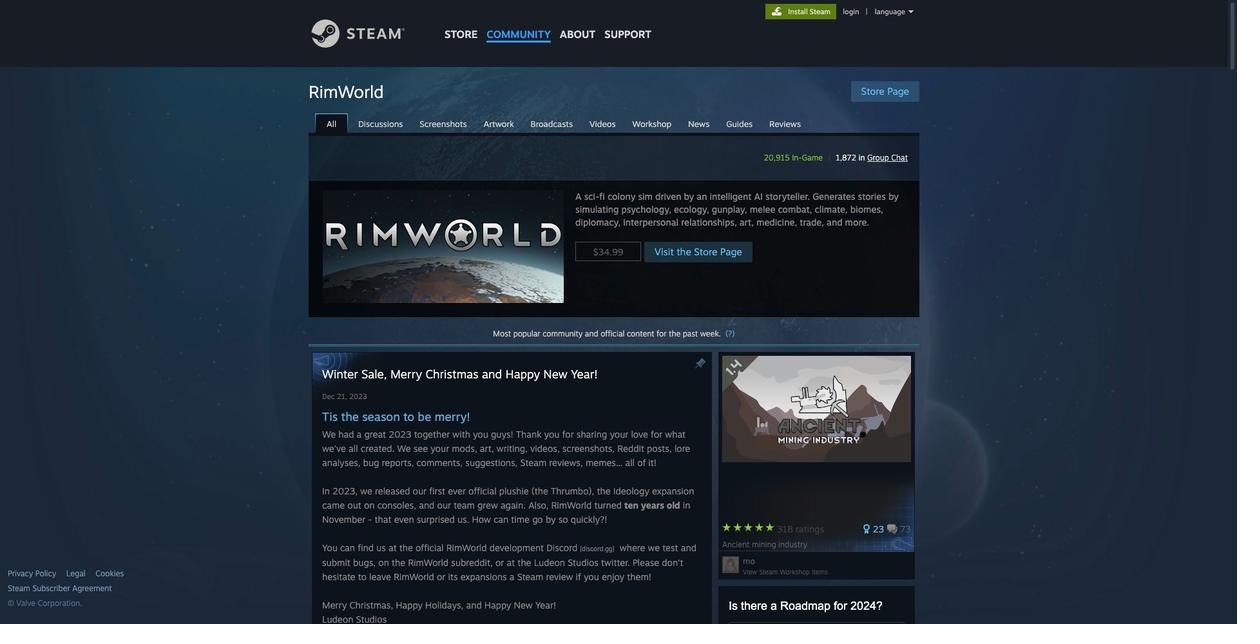Task type: describe. For each thing, give the bounding box(es) containing it.
link to the steam homepage image
[[311, 19, 425, 48]]



Task type: locate. For each thing, give the bounding box(es) containing it.
account menu navigation
[[766, 4, 917, 19]]

global menu navigation
[[440, 0, 656, 47]]



Task type: vqa. For each thing, say whether or not it's contained in the screenshot.
Account Menu navigation
yes



